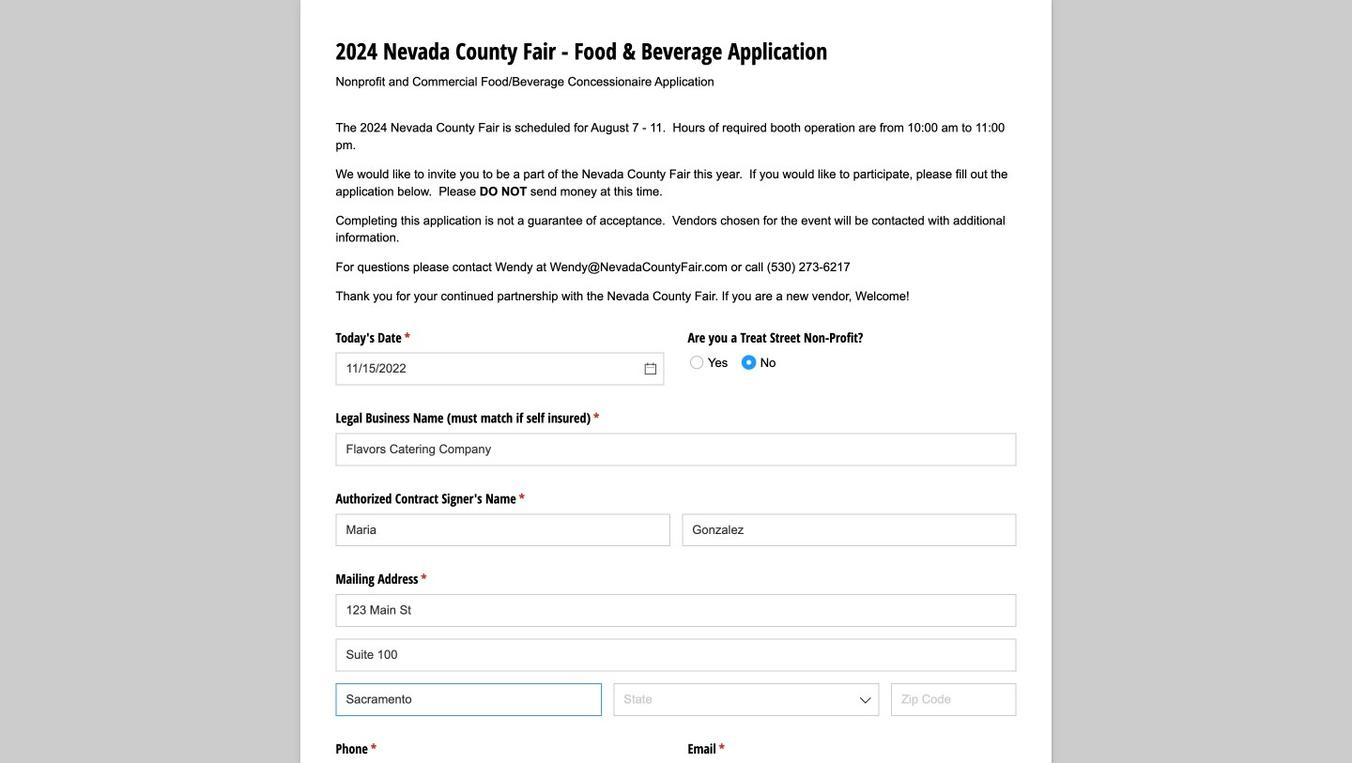 Task type: describe. For each thing, give the bounding box(es) containing it.
Address Line 2 text field
[[336, 639, 1017, 672]]

State text field
[[614, 684, 880, 717]]

Address Line 1 text field
[[336, 595, 1017, 628]]



Task type: locate. For each thing, give the bounding box(es) containing it.
None text field
[[336, 353, 665, 386], [336, 434, 1017, 466], [336, 353, 665, 386], [336, 434, 1017, 466]]

None radio
[[684, 348, 741, 376]]

Zip Code text field
[[892, 684, 1017, 717]]

City text field
[[336, 684, 602, 717]]

First text field
[[336, 514, 671, 547]]

None radio
[[736, 348, 776, 376]]

Last text field
[[682, 514, 1017, 547]]



